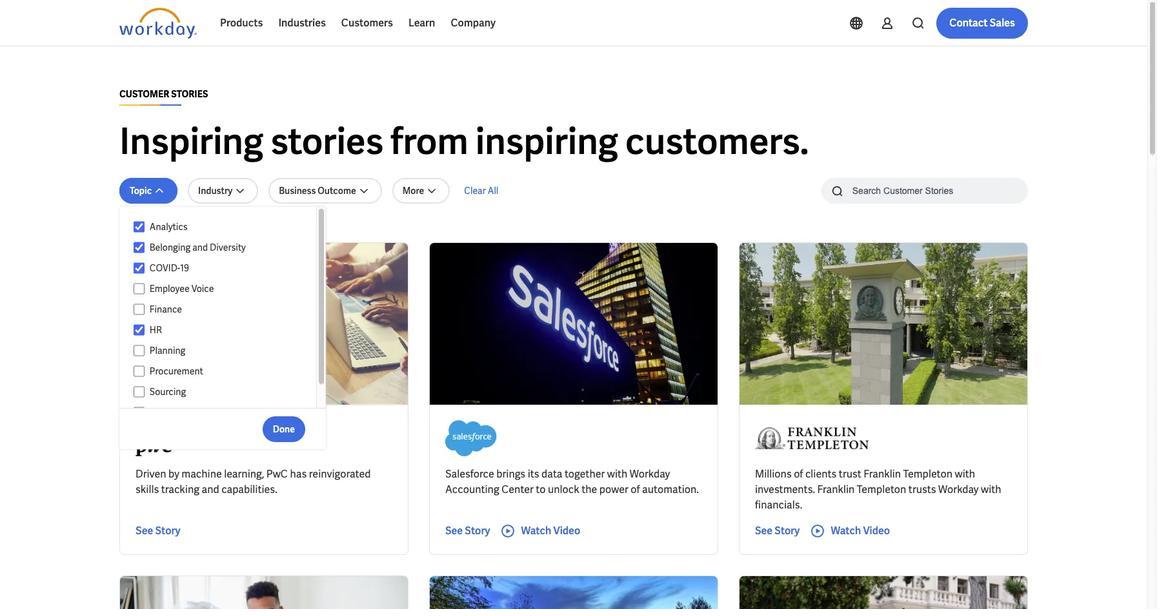 Task type: describe. For each thing, give the bounding box(es) containing it.
power
[[599, 483, 629, 497]]

investments.
[[755, 483, 815, 497]]

clear all
[[464, 185, 498, 197]]

with inside salesforce brings its data together with workday accounting center to unlock the power of automation.
[[607, 468, 627, 481]]

2 horizontal spatial with
[[981, 483, 1001, 497]]

workday inside salesforce brings its data together with workday accounting center to unlock the power of automation.
[[630, 468, 670, 481]]

418
[[119, 221, 133, 233]]

employee voice
[[150, 283, 214, 295]]

belonging and diversity link
[[144, 240, 304, 256]]

clients
[[805, 468, 837, 481]]

learn
[[408, 16, 435, 30]]

topic button
[[119, 178, 178, 204]]

finance link
[[144, 302, 304, 318]]

franklin templeton companies, llc image
[[755, 421, 869, 457]]

of inside millions of clients trust franklin templeton with investments. franklin templeton trusts workday with financials.
[[794, 468, 803, 481]]

its
[[528, 468, 539, 481]]

done button
[[263, 417, 305, 442]]

customers
[[341, 16, 393, 30]]

driven by machine learning, pwc has reinvigorated skills tracking and capabilities.
[[136, 468, 371, 497]]

learning,
[[224, 468, 264, 481]]

belonging
[[150, 242, 191, 254]]

procurement link
[[144, 364, 304, 379]]

results
[[135, 221, 165, 233]]

see story for millions of clients trust franklin templeton with investments. franklin templeton trusts workday with financials.
[[755, 525, 800, 538]]

unlock
[[548, 483, 579, 497]]

pwc
[[266, 468, 288, 481]]

customer
[[119, 88, 169, 100]]

covid-19
[[150, 263, 189, 274]]

employee
[[150, 283, 189, 295]]

watch video for to
[[521, 525, 580, 538]]

covid-
[[150, 263, 180, 274]]

industry
[[198, 185, 232, 197]]

watch for franklin
[[831, 525, 861, 538]]

tracking
[[161, 483, 199, 497]]

19
[[180, 263, 189, 274]]

data
[[541, 468, 562, 481]]

company button
[[443, 8, 503, 39]]

done
[[273, 424, 295, 435]]

see for millions of clients trust franklin templeton with investments. franklin templeton trusts workday with financials.
[[755, 525, 773, 538]]

story for salesforce brings its data together with workday accounting center to unlock the power of automation.
[[465, 525, 490, 538]]

1 vertical spatial templeton
[[857, 483, 906, 497]]

customers.
[[625, 118, 809, 165]]

driven
[[136, 468, 166, 481]]

products button
[[212, 8, 271, 39]]

together
[[565, 468, 605, 481]]

salesforce brings its data together with workday accounting center to unlock the power of automation.
[[445, 468, 699, 497]]

accounting
[[445, 483, 499, 497]]

customer stories
[[119, 88, 208, 100]]

1 see story link from the left
[[136, 524, 180, 539]]

learn button
[[401, 8, 443, 39]]

hr link
[[144, 323, 304, 338]]

financials.
[[755, 499, 802, 512]]

skills
[[136, 483, 159, 497]]

workday inside millions of clients trust franklin templeton with investments. franklin templeton trusts workday with financials.
[[938, 483, 979, 497]]

by
[[168, 468, 179, 481]]

center
[[502, 483, 534, 497]]

reinvigorated
[[309, 468, 371, 481]]

business outcome button
[[269, 178, 382, 204]]

inspiring
[[475, 118, 618, 165]]

sourcing link
[[144, 385, 304, 400]]

trust
[[839, 468, 861, 481]]

analytics
[[150, 221, 188, 233]]

Search Customer Stories text field
[[845, 179, 1003, 202]]

0 vertical spatial templeton
[[903, 468, 953, 481]]

contact sales
[[949, 16, 1015, 30]]

sourcing
[[150, 387, 186, 398]]

more
[[402, 185, 424, 197]]

belonging and diversity
[[150, 242, 246, 254]]

capabilities.
[[221, 483, 277, 497]]

watch video for templeton
[[831, 525, 890, 538]]

all
[[488, 185, 498, 197]]

contact
[[949, 16, 988, 30]]

of inside salesforce brings its data together with workday accounting center to unlock the power of automation.
[[631, 483, 640, 497]]

1 see story from the left
[[136, 525, 180, 538]]

company
[[451, 16, 496, 30]]

sales
[[990, 16, 1015, 30]]

418 results
[[119, 221, 165, 233]]



Task type: vqa. For each thing, say whether or not it's contained in the screenshot.
Customers
yes



Task type: locate. For each thing, give the bounding box(es) containing it.
see story link down the financials.
[[755, 524, 800, 539]]

1 watch from the left
[[521, 525, 551, 538]]

has
[[290, 468, 307, 481]]

workday right trusts at bottom
[[938, 483, 979, 497]]

video for templeton
[[863, 525, 890, 538]]

diversity
[[210, 242, 246, 254]]

and down machine
[[202, 483, 219, 497]]

contact sales link
[[937, 8, 1028, 39]]

2 horizontal spatial see
[[755, 525, 773, 538]]

with
[[607, 468, 627, 481], [955, 468, 975, 481], [981, 483, 1001, 497]]

outcome
[[318, 185, 356, 197]]

products
[[220, 16, 263, 30]]

2 watch video link from the left
[[810, 524, 890, 539]]

watch video link down millions of clients trust franklin templeton with investments. franklin templeton trusts workday with financials.
[[810, 524, 890, 539]]

0 horizontal spatial see
[[136, 525, 153, 538]]

0 horizontal spatial workday
[[630, 468, 670, 481]]

automation.
[[642, 483, 699, 497]]

0 horizontal spatial story
[[155, 525, 180, 538]]

see story down accounting
[[445, 525, 490, 538]]

see story link down accounting
[[445, 524, 490, 539]]

1 watch video link from the left
[[500, 524, 580, 539]]

story down tracking
[[155, 525, 180, 538]]

1 horizontal spatial watch video
[[831, 525, 890, 538]]

0 vertical spatial of
[[794, 468, 803, 481]]

planning link
[[144, 343, 304, 359]]

story
[[155, 525, 180, 538], [465, 525, 490, 538], [775, 525, 800, 538]]

1 vertical spatial and
[[202, 483, 219, 497]]

business
[[279, 185, 316, 197]]

procurement
[[150, 366, 203, 378]]

0 horizontal spatial see story link
[[136, 524, 180, 539]]

1 story from the left
[[155, 525, 180, 538]]

hr
[[150, 325, 162, 336]]

video down millions of clients trust franklin templeton with investments. franklin templeton trusts workday with financials.
[[863, 525, 890, 538]]

see story link for salesforce brings its data together with workday accounting center to unlock the power of automation.
[[445, 524, 490, 539]]

2 horizontal spatial see story
[[755, 525, 800, 538]]

see story link
[[136, 524, 180, 539], [445, 524, 490, 539], [755, 524, 800, 539]]

business outcome
[[279, 185, 356, 197]]

industries button
[[271, 8, 334, 39]]

1 video from the left
[[553, 525, 580, 538]]

0 horizontal spatial watch
[[521, 525, 551, 538]]

0 horizontal spatial see story
[[136, 525, 180, 538]]

2 watch video from the left
[[831, 525, 890, 538]]

1 see from the left
[[136, 525, 153, 538]]

see story link down skills
[[136, 524, 180, 539]]

watch video
[[521, 525, 580, 538], [831, 525, 890, 538]]

watch down millions of clients trust franklin templeton with investments. franklin templeton trusts workday with financials.
[[831, 525, 861, 538]]

covid-19 link
[[144, 261, 304, 276]]

watch video down millions of clients trust franklin templeton with investments. franklin templeton trusts workday with financials.
[[831, 525, 890, 538]]

stories
[[270, 118, 383, 165]]

3 see from the left
[[755, 525, 773, 538]]

0 horizontal spatial watch video
[[521, 525, 580, 538]]

industry button
[[188, 178, 258, 204]]

0 horizontal spatial with
[[607, 468, 627, 481]]

to
[[536, 483, 546, 497]]

topic
[[130, 185, 152, 197]]

customers button
[[334, 8, 401, 39]]

None checkbox
[[134, 263, 144, 274], [134, 387, 144, 398], [134, 263, 144, 274], [134, 387, 144, 398]]

1 vertical spatial workday
[[938, 483, 979, 497]]

voice
[[191, 283, 214, 295]]

2 horizontal spatial see story link
[[755, 524, 800, 539]]

salesforce.com image
[[445, 421, 497, 457]]

see story down the financials.
[[755, 525, 800, 538]]

1 vertical spatial franklin
[[817, 483, 855, 497]]

the
[[582, 483, 597, 497]]

1 horizontal spatial of
[[794, 468, 803, 481]]

salesforce
[[445, 468, 494, 481]]

2 see story link from the left
[[445, 524, 490, 539]]

1 vertical spatial of
[[631, 483, 640, 497]]

watch video link for franklin
[[810, 524, 890, 539]]

1 horizontal spatial watch video link
[[810, 524, 890, 539]]

templeton down trust
[[857, 483, 906, 497]]

1 horizontal spatial see story link
[[445, 524, 490, 539]]

0 vertical spatial franklin
[[864, 468, 901, 481]]

and
[[192, 242, 208, 254], [202, 483, 219, 497]]

3 see story from the left
[[755, 525, 800, 538]]

from
[[391, 118, 468, 165]]

0 horizontal spatial of
[[631, 483, 640, 497]]

franklin down trust
[[817, 483, 855, 497]]

planning
[[150, 345, 185, 357]]

see down accounting
[[445, 525, 463, 538]]

see down skills
[[136, 525, 153, 538]]

story for millions of clients trust franklin templeton with investments. franklin templeton trusts workday with financials.
[[775, 525, 800, 538]]

1 watch video from the left
[[521, 525, 580, 538]]

brings
[[496, 468, 525, 481]]

2 horizontal spatial story
[[775, 525, 800, 538]]

0 horizontal spatial franklin
[[817, 483, 855, 497]]

1 horizontal spatial watch
[[831, 525, 861, 538]]

3 see story link from the left
[[755, 524, 800, 539]]

watch for center
[[521, 525, 551, 538]]

video for to
[[553, 525, 580, 538]]

see
[[136, 525, 153, 538], [445, 525, 463, 538], [755, 525, 773, 538]]

1 horizontal spatial with
[[955, 468, 975, 481]]

and inside driven by machine learning, pwc has reinvigorated skills tracking and capabilities.
[[202, 483, 219, 497]]

0 horizontal spatial video
[[553, 525, 580, 538]]

and left diversity
[[192, 242, 208, 254]]

millions
[[755, 468, 792, 481]]

clear all button
[[460, 178, 502, 204]]

inspiring stories from inspiring customers.
[[119, 118, 809, 165]]

workday up automation.
[[630, 468, 670, 481]]

story down the financials.
[[775, 525, 800, 538]]

technology link
[[144, 405, 304, 421]]

story down accounting
[[465, 525, 490, 538]]

video down "unlock"
[[553, 525, 580, 538]]

franklin
[[864, 468, 901, 481], [817, 483, 855, 497]]

see down the financials.
[[755, 525, 773, 538]]

pricewaterhousecoopers global licensing services corporation (pwc) image
[[136, 421, 183, 457]]

2 story from the left
[[465, 525, 490, 538]]

watch down to
[[521, 525, 551, 538]]

trusts
[[909, 483, 936, 497]]

machine
[[182, 468, 222, 481]]

2 see story from the left
[[445, 525, 490, 538]]

technology
[[150, 407, 196, 419]]

1 horizontal spatial story
[[465, 525, 490, 538]]

of right power
[[631, 483, 640, 497]]

see story link for millions of clients trust franklin templeton with investments. franklin templeton trusts workday with financials.
[[755, 524, 800, 539]]

inspiring
[[119, 118, 263, 165]]

franklin right trust
[[864, 468, 901, 481]]

millions of clients trust franklin templeton with investments. franklin templeton trusts workday with financials.
[[755, 468, 1001, 512]]

watch
[[521, 525, 551, 538], [831, 525, 861, 538]]

templeton
[[903, 468, 953, 481], [857, 483, 906, 497]]

see story down skills
[[136, 525, 180, 538]]

more button
[[392, 178, 450, 204]]

of up the investments. on the bottom
[[794, 468, 803, 481]]

None checkbox
[[134, 221, 144, 233], [134, 242, 144, 254], [134, 283, 144, 295], [134, 304, 144, 316], [134, 325, 144, 336], [134, 345, 144, 357], [134, 366, 144, 378], [134, 407, 144, 419], [134, 221, 144, 233], [134, 242, 144, 254], [134, 283, 144, 295], [134, 304, 144, 316], [134, 325, 144, 336], [134, 345, 144, 357], [134, 366, 144, 378], [134, 407, 144, 419]]

see for salesforce brings its data together with workday accounting center to unlock the power of automation.
[[445, 525, 463, 538]]

2 see from the left
[[445, 525, 463, 538]]

watch video link down to
[[500, 524, 580, 539]]

stories
[[171, 88, 208, 100]]

go to the homepage image
[[119, 8, 197, 39]]

industries
[[278, 16, 326, 30]]

1 horizontal spatial franklin
[[864, 468, 901, 481]]

see story
[[136, 525, 180, 538], [445, 525, 490, 538], [755, 525, 800, 538]]

0 horizontal spatial watch video link
[[500, 524, 580, 539]]

0 vertical spatial workday
[[630, 468, 670, 481]]

0 vertical spatial and
[[192, 242, 208, 254]]

1 horizontal spatial see
[[445, 525, 463, 538]]

1 horizontal spatial workday
[[938, 483, 979, 497]]

employee voice link
[[144, 281, 304, 297]]

of
[[794, 468, 803, 481], [631, 483, 640, 497]]

1 horizontal spatial video
[[863, 525, 890, 538]]

templeton up trusts at bottom
[[903, 468, 953, 481]]

watch video down to
[[521, 525, 580, 538]]

3 story from the left
[[775, 525, 800, 538]]

watch video link for center
[[500, 524, 580, 539]]

video
[[553, 525, 580, 538], [863, 525, 890, 538]]

workday
[[630, 468, 670, 481], [938, 483, 979, 497]]

finance
[[150, 304, 182, 316]]

analytics link
[[144, 219, 304, 235]]

2 watch from the left
[[831, 525, 861, 538]]

2 video from the left
[[863, 525, 890, 538]]

1 horizontal spatial see story
[[445, 525, 490, 538]]

clear
[[464, 185, 486, 197]]

see story for salesforce brings its data together with workday accounting center to unlock the power of automation.
[[445, 525, 490, 538]]



